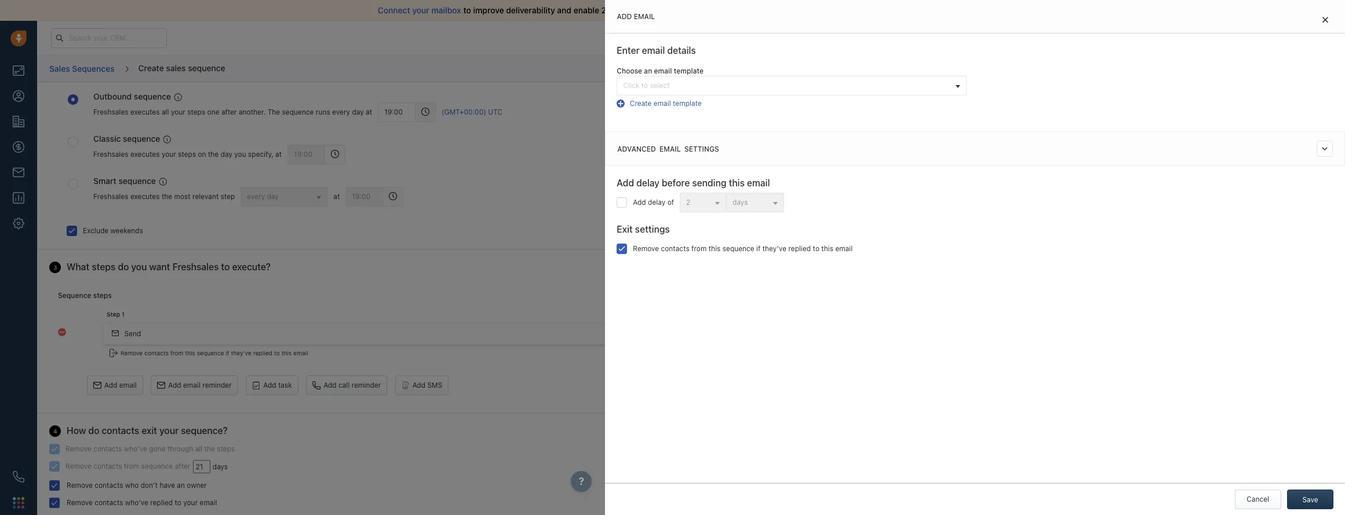 Task type: locate. For each thing, give the bounding box(es) containing it.
sequence up the email,
[[1056, 115, 1088, 123]]

explore plans link
[[1120, 31, 1178, 45]]

1 vertical spatial step
[[221, 192, 235, 201]]

2 horizontal spatial day
[[352, 108, 364, 117]]

add
[[617, 12, 632, 21], [617, 178, 634, 189], [633, 198, 646, 207], [104, 381, 117, 390], [168, 381, 181, 390], [263, 381, 276, 390], [323, 381, 337, 390], [412, 381, 425, 390]]

<span class=" ">sales reps can use this for prospecting and account-based selling e.g. following up with event attendees</span> image
[[159, 178, 167, 186]]

of
[[647, 5, 655, 15], [1124, 115, 1131, 123], [668, 198, 674, 207]]

series
[[1103, 115, 1122, 123]]

0 horizontal spatial create
[[138, 63, 164, 73]]

freshsales down smart
[[93, 192, 128, 201]]

<span class=" ">sales reps can use this for weekly check-ins with leads and to run renewal campaigns e.g. renewing a contract</span> image
[[163, 135, 171, 144]]

sequence inside dialog
[[723, 245, 755, 253]]

can left be
[[1030, 124, 1042, 133]]

0 horizontal spatial after
[[175, 462, 190, 471]]

template down details
[[674, 67, 704, 75]]

1 vertical spatial from
[[170, 350, 183, 357]]

do left want
[[118, 262, 129, 272]]

1 horizontal spatial a
[[1307, 115, 1312, 123]]

0 horizontal spatial reminder,
[[1117, 124, 1147, 133]]

click
[[623, 81, 639, 90]]

2 horizontal spatial an
[[1054, 124, 1062, 133]]

gone
[[149, 445, 166, 454]]

sequence down days button
[[723, 245, 755, 253]]

2 reminder, from the left
[[1169, 124, 1199, 133]]

reminder left the add sms 'button'
[[352, 381, 381, 390]]

freshsales right want
[[172, 262, 219, 272]]

freshsales for smart
[[93, 192, 128, 201]]

add task button
[[246, 376, 298, 396]]

sales for create
[[166, 63, 186, 73]]

executes down the email,
[[1060, 134, 1090, 143]]

after
[[221, 108, 237, 117], [175, 462, 190, 471]]

sales sequences
[[49, 64, 115, 73]]

freshsales executes your steps on the day you specify, at
[[93, 150, 282, 159]]

1 vertical spatial can
[[1030, 124, 1042, 133]]

every right runs
[[332, 108, 350, 117]]

1 vertical spatial who've
[[125, 499, 148, 508]]

mailbox
[[432, 5, 461, 15]]

reminder inside button
[[202, 381, 232, 390]]

1 horizontal spatial after
[[221, 108, 237, 117]]

at right specify,
[[275, 150, 282, 159]]

call inside a sales sequence is a series of steps you can set up to nurture contacts in the crm. a step can be an email, task, call reminder, email reminder, or sms. once your steps are lined up, the crm executes them automatically for you.
[[1103, 124, 1115, 133]]

days
[[733, 198, 748, 207], [213, 463, 228, 472]]

your inside a sales sequence is a series of steps you can set up to nurture contacts in the crm. a step can be an email, task, call reminder, email reminder, or sms. once your steps are lined up, the crm executes them automatically for you.
[[1248, 124, 1263, 133]]

an
[[644, 67, 652, 75], [1054, 124, 1062, 133], [177, 482, 185, 490]]

days down sequence?
[[213, 463, 228, 472]]

1 vertical spatial remove contacts from this sequence if they've replied to this email
[[121, 350, 308, 357]]

sales inside a sales sequence is a series of steps you can set up to nurture contacts in the crm. a step can be an email, task, call reminder, email reminder, or sms. once your steps are lined up, the crm executes them automatically for you.
[[1037, 115, 1054, 123]]

1 vertical spatial you
[[234, 150, 246, 159]]

details
[[667, 45, 696, 56]]

0 vertical spatial do
[[118, 262, 129, 272]]

step right relevant
[[221, 192, 235, 201]]

cancel button
[[1235, 490, 1281, 510]]

contacts up once
[[1237, 115, 1265, 123]]

1 horizontal spatial an
[[644, 67, 652, 75]]

1 vertical spatial day
[[221, 150, 232, 159]]

sales
[[49, 64, 70, 73]]

step up up,
[[1314, 115, 1328, 123]]

all right 'through'
[[195, 445, 202, 454]]

every down specify,
[[247, 192, 265, 201]]

1
[[122, 311, 125, 318]]

an right be
[[1054, 124, 1062, 133]]

1 vertical spatial delay
[[648, 198, 666, 207]]

add email up how do contacts exit your sequence?
[[104, 381, 137, 390]]

delay for before
[[637, 178, 660, 189]]

remove contacts from this sequence if they've replied to this email down days button
[[633, 245, 853, 253]]

remove contacts who've gone through all the steps
[[65, 445, 235, 454]]

if up add email reminder
[[226, 350, 229, 357]]

select
[[650, 81, 670, 90]]

your
[[412, 5, 429, 15], [171, 108, 185, 117], [1248, 124, 1263, 133], [162, 150, 176, 159], [159, 426, 179, 436], [183, 499, 198, 508]]

sms
[[427, 381, 442, 390]]

day right runs
[[352, 108, 364, 117]]

2 horizontal spatial you
[[1153, 115, 1165, 123]]

to inside a sales sequence is a series of steps you can set up to nurture contacts in the crm. a step can be an email, task, call reminder, email reminder, or sms. once your steps are lined up, the crm executes them automatically for you.
[[1203, 115, 1209, 123]]

0 horizontal spatial if
[[226, 350, 229, 357]]

steps right what
[[92, 262, 115, 272]]

1 horizontal spatial if
[[756, 245, 761, 253]]

2 vertical spatial of
[[668, 198, 674, 207]]

day
[[352, 108, 364, 117], [221, 150, 232, 159], [267, 192, 279, 201]]

add task
[[263, 381, 292, 390]]

delay down before
[[648, 198, 666, 207]]

are
[[1285, 124, 1295, 133]]

1 horizontal spatial create
[[630, 99, 652, 108]]

freshsales executes the most relevant step
[[93, 192, 235, 201]]

day down specify,
[[267, 192, 279, 201]]

1 horizontal spatial replied
[[253, 350, 272, 357]]

0 horizontal spatial sales
[[166, 63, 186, 73]]

2 vertical spatial from
[[124, 462, 139, 471]]

outbound
[[93, 92, 132, 101]]

you.
[[1167, 134, 1181, 143]]

call
[[1103, 124, 1115, 133], [338, 381, 350, 390]]

an up click to select at top
[[644, 67, 652, 75]]

0 vertical spatial of
[[647, 5, 655, 15]]

1 vertical spatial create
[[630, 99, 652, 108]]

2 vertical spatial replied
[[150, 499, 173, 508]]

1 vertical spatial all
[[195, 445, 202, 454]]

0 horizontal spatial can
[[1030, 124, 1042, 133]]

of inside a sales sequence is a series of steps you can set up to nurture contacts in the crm. a step can be an email, task, call reminder, email reminder, or sms. once your steps are lined up, the crm executes them automatically for you.
[[1124, 115, 1131, 123]]

1 vertical spatial after
[[175, 462, 190, 471]]

0 horizontal spatial they've
[[231, 350, 252, 357]]

specify,
[[248, 150, 273, 159]]

steps
[[187, 108, 205, 117], [1133, 115, 1151, 123], [1265, 124, 1283, 133], [178, 150, 196, 159], [92, 262, 115, 272], [93, 291, 112, 300], [217, 445, 235, 454]]

0 vertical spatial sales
[[166, 63, 186, 73]]

reminder,
[[1117, 124, 1147, 133], [1169, 124, 1199, 133]]

plans
[[1153, 33, 1171, 42]]

of left '2'
[[668, 198, 674, 207]]

sales for a
[[1037, 115, 1054, 123]]

template down the choose an email template
[[673, 99, 702, 108]]

freshsales down outbound at top left
[[93, 108, 128, 117]]

sequence
[[58, 291, 91, 300]]

0 vertical spatial add email
[[617, 12, 655, 21]]

1 horizontal spatial add email
[[617, 12, 655, 21]]

every day button
[[241, 187, 328, 207]]

day inside button
[[267, 192, 279, 201]]

you
[[1153, 115, 1165, 123], [234, 150, 246, 159], [131, 262, 147, 272]]

0 horizontal spatial add email
[[104, 381, 137, 390]]

crm
[[1043, 134, 1058, 143]]

create down click to select at top
[[630, 99, 652, 108]]

executes down classic sequence
[[130, 150, 160, 159]]

classic
[[93, 134, 121, 144]]

sms.
[[1210, 124, 1227, 133]]

1 horizontal spatial every
[[332, 108, 350, 117]]

1 vertical spatial call
[[338, 381, 350, 390]]

reminder for add call reminder
[[352, 381, 381, 390]]

you up for
[[1153, 115, 1165, 123]]

after right one in the left top of the page
[[221, 108, 237, 117]]

0 vertical spatial day
[[352, 108, 364, 117]]

they've down days button
[[763, 245, 787, 253]]

add call reminder
[[323, 381, 381, 390]]

3
[[53, 264, 57, 271]]

the down sequence?
[[204, 445, 215, 454]]

what steps do you want freshsales to execute?
[[67, 262, 271, 272]]

your right once
[[1248, 124, 1263, 133]]

remove
[[633, 245, 659, 253], [121, 350, 143, 357], [65, 445, 92, 454], [65, 462, 92, 471], [67, 482, 93, 490], [67, 499, 93, 508]]

conversations.
[[680, 5, 736, 15]]

days right 2 button
[[733, 198, 748, 207]]

sequence left <span class=" ">sales reps can use this for weekly check-ins with leads and to run renewal campaigns e.g. renewing a contract</span> 'icon'
[[123, 134, 160, 144]]

of right series
[[1124, 115, 1131, 123]]

1 horizontal spatial of
[[668, 198, 674, 207]]

dialog
[[605, 0, 1345, 516]]

2 vertical spatial day
[[267, 192, 279, 201]]

freshsales executes all your steps one after another. the sequence runs every day at
[[93, 108, 372, 117]]

1 horizontal spatial can
[[1166, 115, 1178, 123]]

contacts
[[1237, 115, 1265, 123], [661, 245, 690, 253], [144, 350, 169, 357], [102, 426, 139, 436], [93, 445, 122, 454], [93, 462, 122, 471], [95, 482, 123, 490], [95, 499, 123, 508]]

2 a from the left
[[1307, 115, 1312, 123]]

create for create email template
[[630, 99, 652, 108]]

who've down remove contacts who don't have an owner
[[125, 499, 148, 508]]

from up the who
[[124, 462, 139, 471]]

freshsales down classic
[[93, 150, 128, 159]]

email inside add email reminder button
[[183, 381, 200, 390]]

add email reminder button
[[151, 376, 238, 396]]

step
[[107, 311, 120, 318]]

a up lined
[[1307, 115, 1312, 123]]

from
[[692, 245, 707, 253], [170, 350, 183, 357], [124, 462, 139, 471]]

0 vertical spatial delay
[[637, 178, 660, 189]]

day right on
[[221, 150, 232, 159]]

1 horizontal spatial all
[[195, 445, 202, 454]]

1 horizontal spatial do
[[118, 262, 129, 272]]

the left crm
[[1030, 134, 1041, 143]]

from up add email reminder button
[[170, 350, 183, 357]]

1 horizontal spatial sales
[[1037, 115, 1054, 123]]

0 horizontal spatial call
[[338, 381, 350, 390]]

from down 2 button
[[692, 245, 707, 253]]

to inside click to select button
[[641, 81, 648, 90]]

dialog containing enter email details
[[605, 0, 1345, 516]]

0 vertical spatial template
[[674, 67, 704, 75]]

another.
[[239, 108, 266, 117]]

0 vertical spatial step
[[1314, 115, 1328, 123]]

0 vertical spatial after
[[221, 108, 237, 117]]

2 vertical spatial you
[[131, 262, 147, 272]]

0 horizontal spatial from
[[124, 462, 139, 471]]

1 horizontal spatial remove contacts from this sequence if they've replied to this email
[[633, 245, 853, 253]]

step inside a sales sequence is a series of steps you can set up to nurture contacts in the crm. a step can be an email, task, call reminder, email reminder, or sms. once your steps are lined up, the crm executes them automatically for you.
[[1314, 115, 1328, 123]]

if
[[756, 245, 761, 253], [226, 350, 229, 357]]

0 horizontal spatial every
[[247, 192, 265, 201]]

nurture
[[1211, 115, 1235, 123]]

sequence
[[188, 63, 225, 73], [134, 92, 171, 101], [282, 108, 314, 117], [1056, 115, 1088, 123], [123, 134, 160, 144], [119, 176, 156, 186], [723, 245, 755, 253], [197, 350, 224, 357], [141, 462, 173, 471]]

who've up remove contacts from sequence after
[[124, 445, 147, 454]]

connect your mailbox to improve deliverability and enable 2-way sync of email conversations.
[[378, 5, 736, 15]]

after down 'through'
[[175, 462, 190, 471]]

of right sync
[[647, 5, 655, 15]]

who've
[[124, 445, 147, 454], [125, 499, 148, 508]]

phone image
[[13, 472, 24, 483]]

reminder up sequence?
[[202, 381, 232, 390]]

1 vertical spatial an
[[1054, 124, 1062, 133]]

all up <span class=" ">sales reps can use this for weekly check-ins with leads and to run renewal campaigns e.g. renewing a contract</span> 'icon'
[[162, 108, 169, 117]]

an right the "have"
[[177, 482, 185, 490]]

add call reminder button
[[306, 376, 387, 396]]

automatically
[[1110, 134, 1154, 143]]

0 vertical spatial days
[[733, 198, 748, 207]]

sales up "<span class=" ">sales reps can use this for traditional drip campaigns e.g. reengaging with cold prospects</span>" image
[[166, 63, 186, 73]]

1 vertical spatial of
[[1124, 115, 1131, 123]]

freshsales
[[93, 108, 128, 117], [93, 150, 128, 159], [93, 192, 128, 201], [172, 262, 219, 272]]

steps up step
[[93, 291, 112, 300]]

0 vertical spatial can
[[1166, 115, 1178, 123]]

1 horizontal spatial reminder,
[[1169, 124, 1199, 133]]

your right exit at the left bottom of page
[[159, 426, 179, 436]]

0 vertical spatial remove contacts from this sequence if they've replied to this email
[[633, 245, 853, 253]]

add sms button
[[395, 376, 449, 396]]

0 vertical spatial you
[[1153, 115, 1165, 123]]

1 vertical spatial every
[[247, 192, 265, 201]]

contacts left exit at the left bottom of page
[[102, 426, 139, 436]]

they've
[[763, 245, 787, 253], [231, 350, 252, 357]]

1 horizontal spatial reminder
[[352, 381, 381, 390]]

0 horizontal spatial reminder
[[202, 381, 232, 390]]

0 horizontal spatial of
[[647, 5, 655, 15]]

one
[[207, 108, 219, 117]]

Search your CRM... text field
[[51, 28, 167, 48]]

executes down <span class=" ">sales reps can use this for prospecting and account-based selling e.g. following up with event attendees</span> image
[[130, 192, 160, 201]]

1 vertical spatial if
[[226, 350, 229, 357]]

they've up add task button
[[231, 350, 252, 357]]

create for create sales sequence
[[138, 63, 164, 73]]

add email right '2-'
[[617, 12, 655, 21]]

1 horizontal spatial at
[[333, 192, 340, 201]]

sequence up add email reminder
[[197, 350, 224, 357]]

2 reminder from the left
[[352, 381, 381, 390]]

advanced
[[618, 145, 656, 153]]

if down days button
[[756, 245, 761, 253]]

1 vertical spatial days
[[213, 463, 228, 472]]

create up outbound sequence
[[138, 63, 164, 73]]

1 horizontal spatial from
[[170, 350, 183, 357]]

2 vertical spatial at
[[333, 192, 340, 201]]

freshsales for classic
[[93, 150, 128, 159]]

2 horizontal spatial from
[[692, 245, 707, 253]]

exit
[[617, 224, 633, 235]]

you left specify,
[[234, 150, 246, 159]]

1 horizontal spatial step
[[1314, 115, 1328, 123]]

step 1
[[107, 311, 125, 318]]

email
[[657, 5, 678, 15], [634, 12, 655, 21], [642, 45, 665, 56], [654, 67, 672, 75], [654, 99, 671, 108], [1149, 124, 1167, 133], [1059, 164, 1077, 173], [747, 178, 770, 189], [836, 245, 853, 253], [293, 350, 308, 357], [119, 381, 137, 390], [183, 381, 200, 390], [200, 499, 217, 508]]

lined
[[1297, 124, 1313, 133]]

2 horizontal spatial at
[[366, 108, 372, 117]]

your down owner
[[183, 499, 198, 508]]

contacts up remove contacts who don't have an owner
[[93, 462, 122, 471]]

1 reminder from the left
[[202, 381, 232, 390]]

2-
[[601, 5, 610, 15]]

0 horizontal spatial do
[[88, 426, 99, 436]]

1 a from the left
[[1030, 115, 1035, 123]]

reminder, down the set
[[1169, 124, 1199, 133]]

a
[[1097, 115, 1101, 123]]

executes down outbound sequence
[[130, 108, 160, 117]]

up
[[1192, 115, 1201, 123]]

you left want
[[131, 262, 147, 272]]

at right runs
[[366, 108, 372, 117]]

settings
[[685, 145, 719, 153]]

once
[[1229, 124, 1246, 133]]

in
[[1267, 115, 1273, 123]]

delay up the add delay of
[[637, 178, 660, 189]]

create sales sequence
[[138, 63, 225, 73]]

None text field
[[193, 461, 211, 474]]

1 vertical spatial add email
[[104, 381, 137, 390]]

0 horizontal spatial all
[[162, 108, 169, 117]]

a up my
[[1030, 115, 1035, 123]]

at
[[366, 108, 372, 117], [275, 150, 282, 159], [333, 192, 340, 201]]

through
[[167, 445, 193, 454]]

is
[[1090, 115, 1095, 123]]

can left the set
[[1166, 115, 1178, 123]]

0 horizontal spatial day
[[221, 150, 232, 159]]

my daily email limits link
[[1030, 164, 1096, 173]]

don't
[[141, 482, 158, 490]]

0 horizontal spatial replied
[[150, 499, 173, 508]]

reminder inside button
[[352, 381, 381, 390]]

do right how on the left bottom of page
[[88, 426, 99, 436]]

click to select button
[[617, 76, 967, 96]]

0 vertical spatial who've
[[124, 445, 147, 454]]

0 horizontal spatial a
[[1030, 115, 1035, 123]]

delay for of
[[648, 198, 666, 207]]

1 horizontal spatial day
[[267, 192, 279, 201]]

remove contacts from this sequence if they've replied to this email up add email reminder
[[121, 350, 308, 357]]

sales up be
[[1037, 115, 1054, 123]]

reminder, up automatically
[[1117, 124, 1147, 133]]

cancel
[[1247, 496, 1269, 504]]

your down <span class=" ">sales reps can use this for weekly check-ins with leads and to run renewal campaigns e.g. renewing a contract</span> 'icon'
[[162, 150, 176, 159]]

at right every day button
[[333, 192, 340, 201]]

1 vertical spatial sales
[[1037, 115, 1054, 123]]

add email inside button
[[104, 381, 137, 390]]

reminder
[[202, 381, 232, 390], [352, 381, 381, 390]]

2 horizontal spatial of
[[1124, 115, 1131, 123]]

0 horizontal spatial days
[[213, 463, 228, 472]]

settings
[[635, 224, 670, 235]]

1 horizontal spatial call
[[1103, 124, 1115, 133]]



Task type: describe. For each thing, give the bounding box(es) containing it.
most
[[174, 192, 190, 201]]

0 vertical spatial at
[[366, 108, 372, 117]]

contacts down remove contacts who don't have an owner
[[95, 499, 123, 508]]

you inside a sales sequence is a series of steps you can set up to nurture contacts in the crm. a step can be an email, task, call reminder, email reminder, or sms. once your steps are lined up, the crm executes them automatically for you.
[[1153, 115, 1165, 123]]

0 horizontal spatial an
[[177, 482, 185, 490]]

0 vertical spatial if
[[756, 245, 761, 253]]

them
[[1092, 134, 1108, 143]]

0 horizontal spatial remove contacts from this sequence if they've replied to this email
[[121, 350, 308, 357]]

executes for outbound sequence
[[130, 108, 160, 117]]

connect your mailbox link
[[378, 5, 463, 15]]

0 horizontal spatial you
[[131, 262, 147, 272]]

owner
[[187, 482, 207, 490]]

a sales sequence is a series of steps you can set up to nurture contacts in the crm. a step can be an email, task, call reminder, email reminder, or sms. once your steps are lined up, the crm executes them automatically for you.
[[1030, 115, 1328, 143]]

steps up automatically
[[1133, 115, 1151, 123]]

my daily email limits
[[1030, 164, 1096, 173]]

contacts up remove contacts from sequence after
[[93, 445, 122, 454]]

contacts down settings
[[661, 245, 690, 253]]

how do contacts exit your sequence?
[[67, 426, 228, 436]]

utc
[[488, 108, 502, 117]]

sequence up one in the left top of the page
[[188, 63, 225, 73]]

task
[[278, 381, 292, 390]]

choose
[[617, 67, 642, 75]]

executes for smart sequence
[[130, 192, 160, 201]]

my
[[1030, 164, 1040, 173]]

email inside the add email button
[[119, 381, 137, 390]]

improve
[[473, 5, 504, 15]]

sales sequences link
[[49, 60, 115, 78]]

exclude weekends
[[83, 226, 143, 235]]

1 horizontal spatial they've
[[763, 245, 787, 253]]

contacts up add email reminder button
[[144, 350, 169, 357]]

1 vertical spatial template
[[673, 99, 702, 108]]

add inside 'button'
[[412, 381, 425, 390]]

1 vertical spatial do
[[88, 426, 99, 436]]

sequence inside a sales sequence is a series of steps you can set up to nurture contacts in the crm. a step can be an email, task, call reminder, email reminder, or sms. once your steps are lined up, the crm executes them automatically for you.
[[1056, 115, 1088, 123]]

how
[[67, 426, 86, 436]]

enter
[[617, 45, 640, 56]]

classic sequence
[[93, 134, 160, 144]]

1 horizontal spatial you
[[234, 150, 246, 159]]

steps down sequence?
[[217, 445, 235, 454]]

sequence left "<span class=" ">sales reps can use this for traditional drip campaigns e.g. reengaging with cold prospects</span>" image
[[134, 92, 171, 101]]

enter email details
[[617, 45, 696, 56]]

2
[[686, 198, 691, 207]]

0 vertical spatial all
[[162, 108, 169, 117]]

call inside button
[[338, 381, 350, 390]]

close image
[[1323, 16, 1328, 23]]

0 horizontal spatial at
[[275, 150, 282, 159]]

remove contacts from sequence after
[[65, 462, 190, 471]]

reminder for add email reminder
[[202, 381, 232, 390]]

0 vertical spatial replied
[[789, 245, 811, 253]]

deliverability
[[506, 5, 555, 15]]

days button
[[726, 193, 784, 213]]

contacts left the who
[[95, 482, 123, 490]]

an inside a sales sequence is a series of steps you can set up to nurture contacts in the crm. a step can be an email, task, call reminder, email reminder, or sms. once your steps are lined up, the crm executes them automatically for you.
[[1054, 124, 1062, 133]]

on
[[198, 150, 206, 159]]

1 reminder, from the left
[[1117, 124, 1147, 133]]

your left mailbox
[[412, 5, 429, 15]]

explore
[[1126, 33, 1151, 42]]

task,
[[1085, 124, 1101, 133]]

advanced email settings
[[618, 145, 719, 153]]

save
[[1303, 496, 1318, 505]]

create email template link
[[617, 99, 702, 108]]

steps down in
[[1265, 124, 1283, 133]]

4
[[53, 428, 57, 435]]

smart sequence
[[93, 176, 156, 186]]

add sms
[[412, 381, 442, 390]]

way
[[610, 5, 625, 15]]

or
[[1201, 124, 1208, 133]]

0 horizontal spatial step
[[221, 192, 235, 201]]

sequence down gone
[[141, 462, 173, 471]]

the right on
[[208, 150, 219, 159]]

add email button
[[87, 376, 143, 396]]

(gmt+00:00) utc link
[[442, 107, 502, 117]]

email inside a sales sequence is a series of steps you can set up to nurture contacts in the crm. a step can be an email, task, call reminder, email reminder, or sms. once your steps are lined up, the crm executes them automatically for you.
[[1149, 124, 1167, 133]]

who've for replied
[[125, 499, 148, 508]]

sequence steps
[[58, 291, 112, 300]]

the
[[268, 108, 280, 117]]

executes inside a sales sequence is a series of steps you can set up to nurture contacts in the crm. a step can be an email, task, call reminder, email reminder, or sms. once your steps are lined up, the crm executes them automatically for you.
[[1060, 134, 1090, 143]]

before
[[662, 178, 690, 189]]

email
[[660, 145, 681, 153]]

freshsales for outbound
[[93, 108, 128, 117]]

executes for classic sequence
[[130, 150, 160, 159]]

sending
[[692, 178, 727, 189]]

steps left on
[[178, 150, 196, 159]]

steps left one in the left top of the page
[[187, 108, 205, 117]]

who've for gone
[[124, 445, 147, 454]]

for
[[1156, 134, 1165, 143]]

0 vertical spatial every
[[332, 108, 350, 117]]

add delay before sending this email
[[617, 178, 770, 189]]

<span class=" ">sales reps can use this for traditional drip campaigns e.g. reengaging with cold prospects</span> image
[[174, 93, 182, 101]]

crm.
[[1288, 115, 1305, 123]]

every inside every day button
[[247, 192, 265, 201]]

outbound sequence
[[93, 92, 171, 101]]

sequences
[[72, 64, 115, 73]]

the right in
[[1275, 115, 1286, 123]]

the left most
[[162, 192, 172, 201]]

sequence left <span class=" ">sales reps can use this for prospecting and account-based selling e.g. following up with event attendees</span> image
[[119, 176, 156, 186]]

freshworks switcher image
[[13, 498, 24, 509]]

save button
[[1287, 490, 1334, 510]]

connect
[[378, 5, 410, 15]]

be
[[1044, 124, 1052, 133]]

remove contacts who've replied to your email
[[67, 499, 217, 508]]

set
[[1180, 115, 1190, 123]]

add email reminder
[[168, 381, 232, 390]]

up,
[[1315, 124, 1325, 133]]

enable
[[574, 5, 599, 15]]

every day
[[247, 192, 279, 201]]

(gmt+00:00) utc
[[442, 108, 502, 117]]

1 vertical spatial they've
[[231, 350, 252, 357]]

sync
[[627, 5, 645, 15]]

limits
[[1079, 164, 1096, 173]]

click to select
[[623, 81, 670, 90]]

days inside button
[[733, 198, 748, 207]]

exit settings
[[617, 224, 670, 235]]

add delay of
[[633, 198, 674, 207]]

exit
[[142, 426, 157, 436]]

smart
[[93, 176, 116, 186]]

contacts inside a sales sequence is a series of steps you can set up to nurture contacts in the crm. a step can be an email, task, call reminder, email reminder, or sms. once your steps are lined up, the crm executes them automatically for you.
[[1237, 115, 1265, 123]]

0 vertical spatial from
[[692, 245, 707, 253]]

what
[[67, 262, 89, 272]]

2 button
[[680, 193, 726, 213]]

have
[[160, 482, 175, 490]]

0 vertical spatial an
[[644, 67, 652, 75]]

sequence right the
[[282, 108, 314, 117]]

add inside button
[[168, 381, 181, 390]]

your down "<span class=" ">sales reps can use this for traditional drip campaigns e.g. reengaging with cold prospects</span>" image
[[171, 108, 185, 117]]

phone element
[[7, 466, 30, 489]]



Task type: vqa. For each thing, say whether or not it's contained in the screenshot.
topmost "Be"
no



